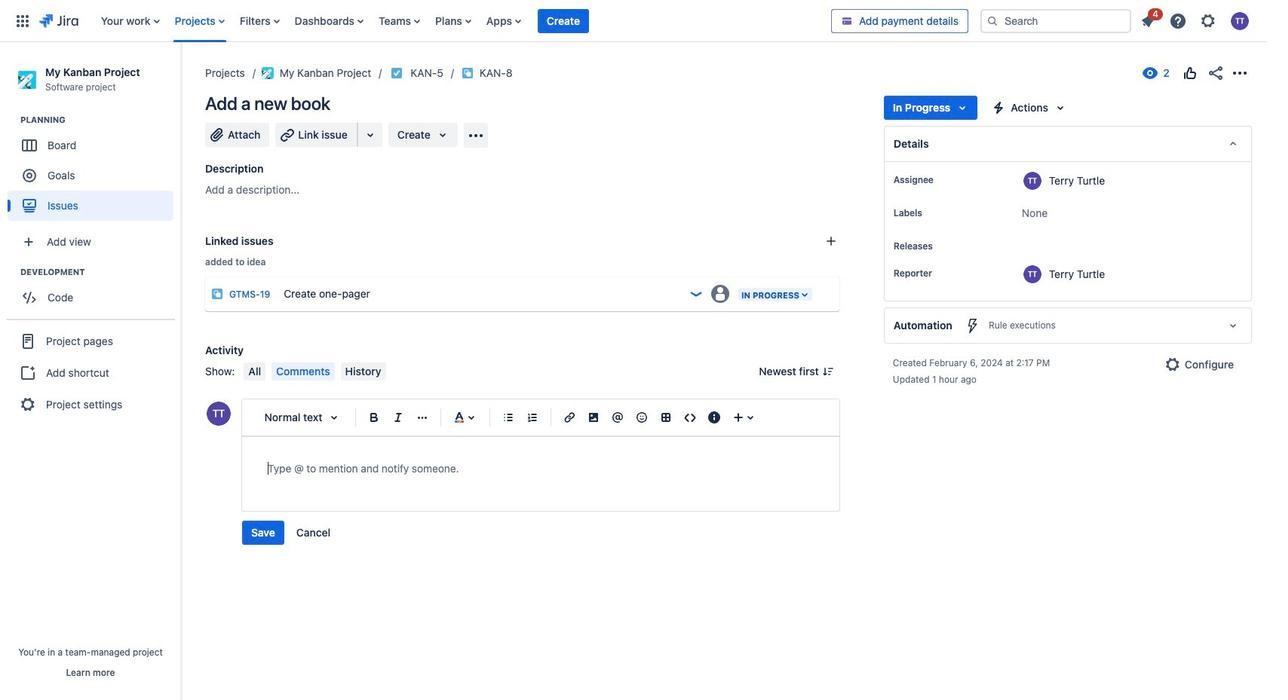 Task type: vqa. For each thing, say whether or not it's contained in the screenshot.
Primary element at the top
yes



Task type: locate. For each thing, give the bounding box(es) containing it.
list up subtask icon
[[93, 0, 831, 42]]

info panel image
[[705, 409, 724, 427]]

sidebar navigation image
[[164, 60, 198, 91]]

link image
[[561, 409, 579, 427]]

notifications image
[[1139, 12, 1157, 30]]

task image
[[391, 67, 403, 79]]

bullet list ⌘⇧8 image
[[499, 409, 518, 427]]

None search field
[[981, 9, 1132, 33]]

heading for development icon
[[20, 266, 180, 279]]

group
[[8, 114, 180, 226], [8, 266, 180, 318], [6, 319, 175, 426], [242, 521, 340, 545]]

Comment - Main content area, start typing to enter text. text field
[[268, 460, 814, 478]]

menu bar
[[241, 363, 389, 381]]

add app image
[[467, 126, 485, 144]]

subtask image
[[462, 67, 474, 79]]

Search field
[[981, 9, 1132, 33]]

mention image
[[609, 409, 627, 427]]

my kanban project image
[[262, 67, 274, 79]]

list item inside list
[[1135, 6, 1163, 33]]

settings image
[[1200, 12, 1218, 30]]

0 vertical spatial heading
[[20, 114, 180, 126]]

link web pages and more image
[[361, 126, 379, 144]]

1 horizontal spatial list item
[[1135, 6, 1163, 33]]

your profile and settings image
[[1231, 12, 1249, 30]]

jira image
[[39, 12, 78, 30], [39, 12, 78, 30]]

list item
[[538, 0, 589, 42], [1135, 6, 1163, 33]]

list up the vote options: no one has voted for this issue yet. icon
[[1135, 6, 1258, 34]]

2 heading from the top
[[20, 266, 180, 279]]

1 horizontal spatial list
[[1135, 6, 1258, 34]]

link an issue image
[[825, 235, 837, 247]]

heading
[[20, 114, 180, 126], [20, 266, 180, 279]]

1 vertical spatial heading
[[20, 266, 180, 279]]

0 horizontal spatial list item
[[538, 0, 589, 42]]

numbered list ⌘⇧7 image
[[524, 409, 542, 427]]

vote options: no one has voted for this issue yet. image
[[1181, 64, 1200, 82]]

list
[[93, 0, 831, 42], [1135, 6, 1258, 34]]

planning image
[[2, 111, 20, 129]]

add image, video, or file image
[[585, 409, 603, 427]]

bold ⌘b image
[[365, 409, 383, 427]]

appswitcher icon image
[[14, 12, 32, 30]]

banner
[[0, 0, 1267, 42]]

priority: low image
[[689, 287, 704, 302]]

more information about terry turtle image
[[1024, 266, 1042, 284]]

1 heading from the top
[[20, 114, 180, 126]]

copy link to issue image
[[510, 66, 522, 78]]

0 horizontal spatial list
[[93, 0, 831, 42]]



Task type: describe. For each thing, give the bounding box(es) containing it.
automation element
[[884, 308, 1252, 344]]

actions image
[[1231, 64, 1249, 82]]

details element
[[884, 126, 1252, 162]]

more formatting image
[[413, 409, 432, 427]]

emoji image
[[633, 409, 651, 427]]

development image
[[2, 263, 20, 282]]

help image
[[1169, 12, 1188, 30]]

search image
[[987, 15, 999, 27]]

code snippet image
[[681, 409, 699, 427]]

labels pin to top. only you can see pinned fields. image
[[926, 207, 938, 220]]

italic ⌘i image
[[389, 409, 407, 427]]

issue type: sub-task image
[[211, 288, 223, 300]]

goal image
[[23, 169, 36, 183]]

assignee pin to top. only you can see pinned fields. image
[[937, 174, 949, 186]]

sidebar element
[[0, 42, 181, 701]]

more information about terry turtle image
[[1024, 172, 1042, 190]]

reporter pin to top. only you can see pinned fields. image
[[935, 268, 947, 280]]

primary element
[[9, 0, 831, 42]]

heading for the "planning" "image"
[[20, 114, 180, 126]]

table image
[[657, 409, 675, 427]]



